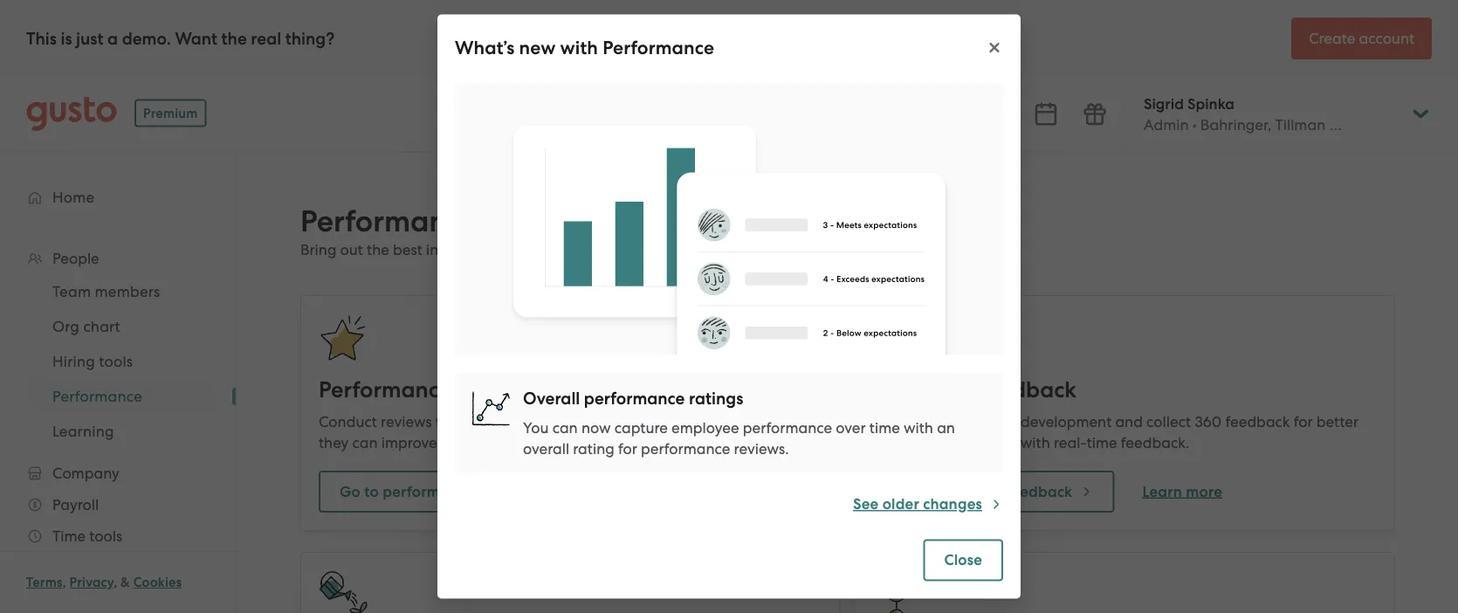 Task type: vqa. For each thing, say whether or not it's contained in the screenshot.
more
yes



Task type: locate. For each thing, give the bounding box(es) containing it.
create account link
[[1292, 17, 1433, 59]]

conduct
[[319, 413, 377, 431]]

reviews inside accelerate employee development and collect 360 feedback for better performance reviews with real-time feedback.
[[966, 434, 1017, 452]]

see older changes
[[853, 495, 983, 513]]

premium button
[[135, 99, 207, 127]]

for right the built
[[683, 241, 702, 259]]

2 vertical spatial for
[[618, 440, 638, 457]]

reviews up the improve.
[[381, 413, 432, 431]]

best
[[393, 241, 423, 259]]

1 vertical spatial performance
[[301, 204, 478, 239]]

where up reviews.
[[755, 413, 798, 431]]

1 horizontal spatial ,
[[114, 575, 117, 591]]

0 horizontal spatial real-
[[937, 483, 971, 501]]

performance down "accelerate"
[[873, 434, 963, 452]]

performance
[[603, 37, 715, 59], [301, 204, 478, 239], [319, 377, 452, 404]]

1 vertical spatial your
[[605, 413, 636, 431]]

performance
[[584, 388, 685, 408], [743, 419, 833, 436], [873, 434, 963, 452], [641, 440, 731, 457], [383, 483, 475, 501]]

close button
[[924, 539, 1004, 581]]

1 horizontal spatial and
[[794, 241, 822, 259]]

you
[[523, 419, 549, 436]]

feedback
[[980, 377, 1077, 404], [1226, 413, 1291, 431], [1007, 483, 1073, 501]]

your right in on the top left of page
[[442, 241, 473, 259]]

your inside conduct reviews to gain insight on where your teams excel and where they can improve.
[[605, 413, 636, 431]]

1 horizontal spatial your
[[605, 413, 636, 431]]

your down the overall performance ratings
[[605, 413, 636, 431]]

where
[[559, 413, 602, 431], [755, 413, 798, 431]]

and inside conduct reviews to gain insight on where your teams excel and where they can improve.
[[724, 413, 751, 431]]

and
[[794, 241, 822, 259], [724, 413, 751, 431], [1116, 413, 1143, 431]]

learn more
[[1143, 483, 1223, 501]]

the
[[222, 28, 247, 48], [367, 241, 390, 259]]

for left better
[[1294, 413, 1314, 431]]

with left an
[[904, 419, 934, 436]]

feedback down development
[[1007, 483, 1073, 501]]

time up close
[[971, 483, 1003, 501]]

0 vertical spatial performance
[[603, 37, 715, 59]]

to
[[436, 413, 450, 431], [365, 483, 379, 501], [919, 483, 933, 501]]

changes
[[924, 495, 983, 513]]

real-
[[1054, 434, 1087, 452], [937, 483, 971, 501]]

1 horizontal spatial real-
[[1054, 434, 1087, 452]]

and up feedback.
[[1116, 413, 1143, 431]]

overall
[[523, 388, 580, 408]]

0 vertical spatial the
[[222, 28, 247, 48]]

with
[[561, 37, 598, 59], [579, 241, 608, 259], [904, 419, 934, 436], [1021, 434, 1051, 452]]

can
[[553, 419, 578, 436], [353, 434, 378, 452]]

accelerate
[[873, 413, 946, 431]]

insight
[[488, 413, 534, 431]]

0 vertical spatial for
[[683, 241, 702, 259]]

2 vertical spatial performance
[[319, 377, 452, 404]]

see older changes button
[[853, 494, 1004, 515]]

can down conduct
[[353, 434, 378, 452]]

, left privacy link
[[63, 575, 66, 591]]

now
[[582, 419, 611, 436]]

2 horizontal spatial to
[[919, 483, 933, 501]]

1 horizontal spatial can
[[553, 419, 578, 436]]

real- right older
[[937, 483, 971, 501]]

privacy link
[[69, 575, 114, 591]]

rating
[[573, 440, 615, 457]]

1 vertical spatial the
[[367, 241, 390, 259]]

team
[[539, 241, 575, 259]]

1 horizontal spatial the
[[367, 241, 390, 259]]

in
[[426, 241, 439, 259]]

performance down excel
[[641, 440, 731, 457]]

0 horizontal spatial employee
[[672, 419, 740, 436]]

older
[[883, 495, 920, 513]]

0 horizontal spatial your
[[442, 241, 473, 259]]

1 horizontal spatial where
[[755, 413, 798, 431]]

terms link
[[26, 575, 63, 591]]

time down development
[[1087, 434, 1118, 452]]

&
[[121, 575, 130, 591]]

, left &
[[114, 575, 117, 591]]

time
[[928, 377, 974, 404], [870, 419, 901, 436], [1087, 434, 1118, 452], [971, 483, 1003, 501]]

1 horizontal spatial for
[[683, 241, 702, 259]]

0 horizontal spatial where
[[559, 413, 602, 431]]

employee
[[950, 413, 1018, 431], [672, 419, 740, 436]]

and down ratings at the bottom
[[724, 413, 751, 431]]

with left tools
[[579, 241, 608, 259]]

terms
[[26, 575, 63, 591]]

2 horizontal spatial and
[[1116, 413, 1143, 431]]

0 vertical spatial your
[[442, 241, 473, 259]]

for inside performance bring out the best in your talented team with tools built for their growth and success.
[[683, 241, 702, 259]]

go right see
[[894, 483, 915, 501]]

2 , from the left
[[114, 575, 117, 591]]

excel
[[686, 413, 720, 431]]

go down they
[[340, 483, 361, 501]]

real- inside accelerate employee development and collect 360 feedback for better performance reviews with real-time feedback.
[[1054, 434, 1087, 452]]

performance up reviews.
[[743, 419, 833, 436]]

new
[[519, 37, 556, 59]]

create account
[[1310, 30, 1415, 47]]

you can now capture employee performance over time with an overall rating for performance reviews.
[[523, 419, 956, 457]]

1 horizontal spatial employee
[[950, 413, 1018, 431]]

for inside accelerate employee development and collect 360 feedback for better performance reviews with real-time feedback.
[[1294, 413, 1314, 431]]

1 horizontal spatial to
[[436, 413, 450, 431]]

for
[[683, 241, 702, 259], [1294, 413, 1314, 431], [618, 440, 638, 457]]

to for go to real-time feedback
[[919, 483, 933, 501]]

over
[[836, 419, 866, 436]]

what's new with performance image
[[455, 84, 1004, 355]]

talented
[[477, 241, 535, 259]]

real- down development
[[1054, 434, 1087, 452]]

reviews.
[[734, 440, 789, 457]]

for down capture
[[618, 440, 638, 457]]

1 vertical spatial feedback
[[1226, 413, 1291, 431]]

is
[[61, 28, 72, 48]]

0 vertical spatial real-
[[1054, 434, 1087, 452]]

feedback up development
[[980, 377, 1077, 404]]

the right out
[[367, 241, 390, 259]]

global-search element
[[511, 95, 1020, 135]]

a
[[108, 28, 118, 48]]

success.
[[825, 241, 880, 259]]

can up overall
[[553, 419, 578, 436]]

performance for performance bring out the best in your talented team with tools built for their growth and success.
[[301, 204, 478, 239]]

to inside conduct reviews to gain insight on where your teams excel and where they can improve.
[[436, 413, 450, 431]]

what's
[[455, 37, 515, 59]]

0 horizontal spatial and
[[724, 413, 751, 431]]

learn more link
[[1122, 471, 1244, 513]]

time inside you can now capture employee performance over time with an overall rating for performance reviews.
[[870, 419, 901, 436]]

0 horizontal spatial ,
[[63, 575, 66, 591]]

and inside performance bring out the best in your talented team with tools built for their growth and success.
[[794, 241, 822, 259]]

and inside accelerate employee development and collect 360 feedback for better performance reviews with real-time feedback.
[[1116, 413, 1143, 431]]

0 horizontal spatial can
[[353, 434, 378, 452]]

feedback.
[[1122, 434, 1190, 452]]

0 horizontal spatial go
[[340, 483, 361, 501]]

1 horizontal spatial go
[[894, 483, 915, 501]]

1 vertical spatial for
[[1294, 413, 1314, 431]]

reviews
[[457, 377, 535, 404], [381, 413, 432, 431], [966, 434, 1017, 452], [478, 483, 531, 501]]

2 go from the left
[[894, 483, 915, 501]]

for inside you can now capture employee performance over time with an overall rating for performance reviews.
[[618, 440, 638, 457]]

go
[[340, 483, 361, 501], [894, 483, 915, 501]]

with inside accelerate employee development and collect 360 feedback for better performance reviews with real-time feedback.
[[1021, 434, 1051, 452]]

1 go from the left
[[340, 483, 361, 501]]

just
[[76, 28, 104, 48]]

growth
[[741, 241, 790, 259]]

go for go to real-time feedback
[[894, 483, 915, 501]]

performance inside performance bring out the best in your talented team with tools built for their growth and success.
[[301, 204, 478, 239]]

terms , privacy , & cookies
[[26, 575, 182, 591]]

time right "over"
[[870, 419, 901, 436]]

and right growth
[[794, 241, 822, 259]]

see
[[853, 495, 879, 513]]

employee down ratings at the bottom
[[672, 419, 740, 436]]

0 horizontal spatial to
[[365, 483, 379, 501]]

feedback right 360
[[1226, 413, 1291, 431]]

the left real
[[222, 28, 247, 48]]

reviews right an
[[966, 434, 1017, 452]]

employee down real-time feedback
[[950, 413, 1018, 431]]

0 horizontal spatial for
[[618, 440, 638, 457]]

employee inside you can now capture employee performance over time with an overall rating for performance reviews.
[[672, 419, 740, 436]]

to for go to performance reviews
[[365, 483, 379, 501]]

,
[[63, 575, 66, 591], [114, 575, 117, 591]]

privacy
[[69, 575, 114, 591]]

your
[[442, 241, 473, 259], [605, 413, 636, 431]]

2 horizontal spatial for
[[1294, 413, 1314, 431]]

better
[[1317, 413, 1359, 431]]

with down development
[[1021, 434, 1051, 452]]

where up rating
[[559, 413, 602, 431]]



Task type: describe. For each thing, give the bounding box(es) containing it.
this
[[26, 28, 57, 48]]

with right new
[[561, 37, 598, 59]]

cookies button
[[133, 572, 182, 593]]

real-time feedback
[[873, 377, 1077, 404]]

account menu element
[[1122, 77, 1433, 151]]

the inside performance bring out the best in your talented team with tools built for their growth and success.
[[367, 241, 390, 259]]

capture
[[615, 419, 668, 436]]

dialog main content element
[[438, 74, 1021, 529]]

an
[[938, 419, 956, 436]]

reviews up insight
[[457, 377, 535, 404]]

feedback inside accelerate employee development and collect 360 feedback for better performance reviews with real-time feedback.
[[1226, 413, 1291, 431]]

conduct reviews to gain insight on where your teams excel and where they can improve.
[[319, 413, 798, 452]]

overall performance ratings
[[523, 388, 744, 408]]

home image
[[26, 97, 117, 131]]

real
[[251, 28, 281, 48]]

learn
[[1143, 483, 1183, 501]]

they
[[319, 434, 349, 452]]

for for you
[[618, 440, 638, 457]]

gain
[[454, 413, 485, 431]]

your inside performance bring out the best in your talented team with tools built for their growth and success.
[[442, 241, 473, 259]]

employee inside accelerate employee development and collect 360 feedback for better performance reviews with real-time feedback.
[[950, 413, 1018, 431]]

2 vertical spatial feedback
[[1007, 483, 1073, 501]]

development
[[1021, 413, 1112, 431]]

performance bring out the best in your talented team with tools built for their growth and success.
[[301, 204, 880, 259]]

on
[[538, 413, 555, 431]]

reviews down overall
[[478, 483, 531, 501]]

0 vertical spatial feedback
[[980, 377, 1077, 404]]

tools
[[612, 241, 645, 259]]

can inside you can now capture employee performance over time with an overall rating for performance reviews.
[[553, 419, 578, 436]]

cookies
[[133, 575, 182, 591]]

their
[[706, 241, 738, 259]]

this is just a demo. want the real thing?
[[26, 28, 335, 48]]

performance down the improve.
[[383, 483, 475, 501]]

improve.
[[382, 434, 441, 452]]

performance for performance reviews
[[319, 377, 452, 404]]

go to performance reviews
[[340, 483, 531, 501]]

reviews inside conduct reviews to gain insight on where your teams excel and where they can improve.
[[381, 413, 432, 431]]

account
[[1360, 30, 1415, 47]]

with inside performance bring out the best in your talented team with tools built for their growth and success.
[[579, 241, 608, 259]]

teams
[[639, 413, 682, 431]]

overall
[[523, 440, 570, 457]]

real-
[[873, 377, 928, 404]]

with inside you can now capture employee performance over time with an overall rating for performance reviews.
[[904, 419, 934, 436]]

want
[[175, 28, 218, 48]]

built
[[649, 241, 680, 259]]

performance inside dialog
[[603, 37, 715, 59]]

2 where from the left
[[755, 413, 798, 431]]

what's new with performance
[[455, 37, 715, 59]]

for for performance
[[683, 241, 702, 259]]

1 vertical spatial real-
[[937, 483, 971, 501]]

performance reviews
[[319, 377, 535, 404]]

close
[[945, 551, 983, 569]]

performance up capture
[[584, 388, 685, 408]]

create
[[1310, 30, 1356, 47]]

what's new with performance dialog
[[438, 14, 1021, 599]]

360
[[1195, 413, 1222, 431]]

go to real-time feedback
[[894, 483, 1073, 501]]

ratings
[[689, 388, 744, 408]]

0 horizontal spatial the
[[222, 28, 247, 48]]

time inside accelerate employee development and collect 360 feedback for better performance reviews with real-time feedback.
[[1087, 434, 1118, 452]]

1 , from the left
[[63, 575, 66, 591]]

can inside conduct reviews to gain insight on where your teams excel and where they can improve.
[[353, 434, 378, 452]]

accelerate employee development and collect 360 feedback for better performance reviews with real-time feedback.
[[873, 413, 1359, 452]]

premium
[[143, 105, 198, 121]]

collect
[[1147, 413, 1192, 431]]

out
[[340, 241, 363, 259]]

time up an
[[928, 377, 974, 404]]

1 where from the left
[[559, 413, 602, 431]]

demo.
[[122, 28, 171, 48]]

more
[[1187, 483, 1223, 501]]

bring
[[301, 241, 337, 259]]

performance inside accelerate employee development and collect 360 feedback for better performance reviews with real-time feedback.
[[873, 434, 963, 452]]

go for go to performance reviews
[[340, 483, 361, 501]]

thing?
[[285, 28, 335, 48]]



